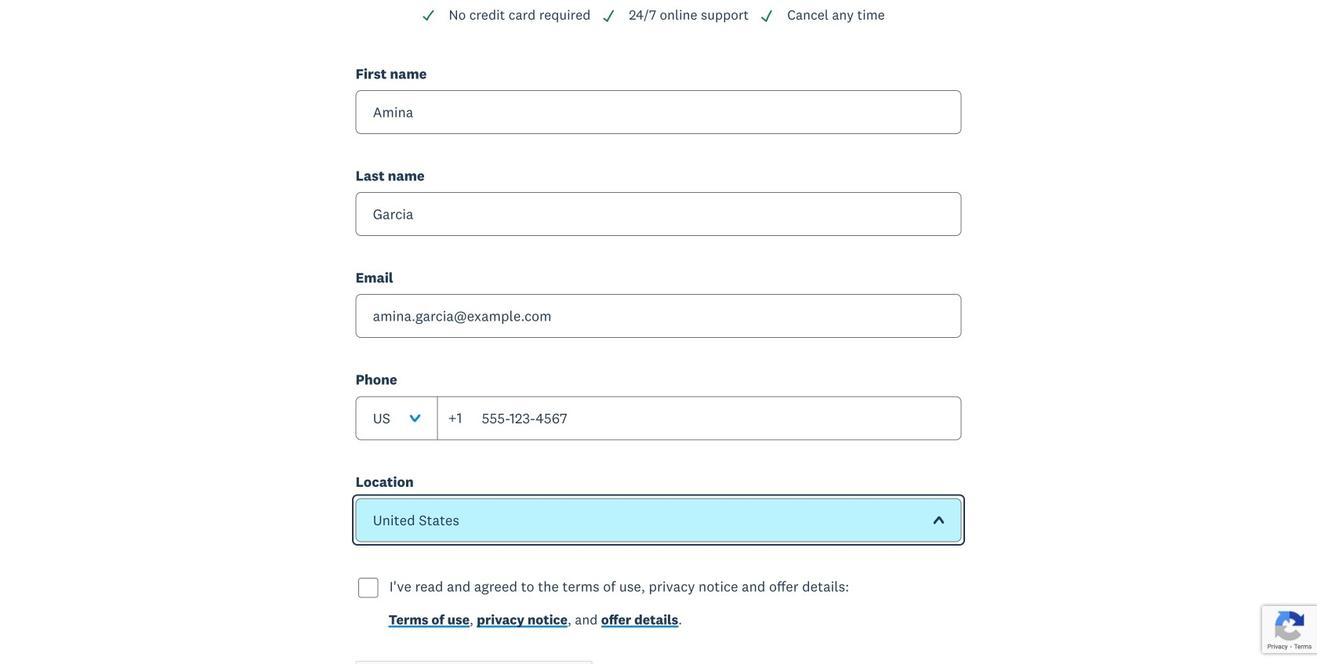 Task type: vqa. For each thing, say whether or not it's contained in the screenshot.
the last name text box
yes



Task type: locate. For each thing, give the bounding box(es) containing it.
Email email field
[[356, 294, 962, 338]]

Phone text field
[[437, 396, 962, 440]]



Task type: describe. For each thing, give the bounding box(es) containing it.
Last name text field
[[356, 192, 962, 236]]

First name text field
[[356, 90, 962, 134]]



